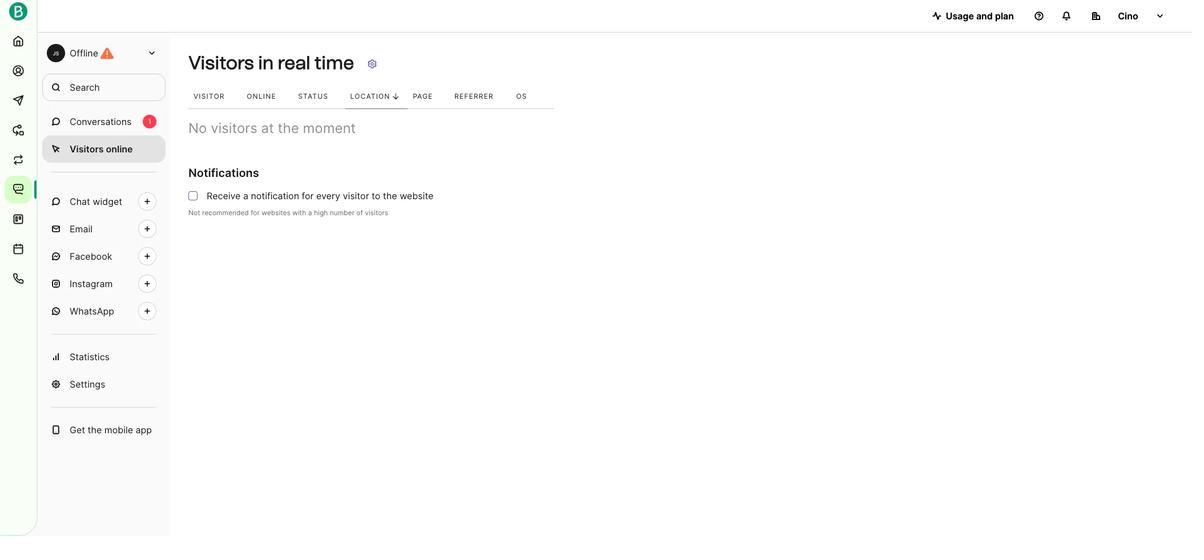 Task type: vqa. For each thing, say whether or not it's contained in the screenshot.
plan
yes



Task type: locate. For each thing, give the bounding box(es) containing it.
the right the get
[[88, 424, 102, 436]]

online button
[[242, 85, 293, 109]]

get the mobile app link
[[42, 416, 166, 444]]

usage and plan button
[[924, 5, 1024, 27]]

location button
[[345, 85, 408, 109]]

moment
[[303, 120, 356, 136]]

0 vertical spatial for
[[302, 190, 314, 202]]

page button
[[408, 85, 449, 109]]

instagram link
[[42, 270, 166, 298]]

settings link
[[42, 371, 166, 398]]

visitor button
[[189, 85, 242, 109]]

a right with
[[308, 208, 312, 217]]

usage
[[946, 10, 974, 22]]

whatsapp
[[70, 306, 114, 317]]

notification
[[251, 190, 299, 202]]

conversations
[[70, 116, 132, 127]]

facebook
[[70, 251, 112, 262]]

visitors
[[189, 52, 254, 74], [70, 143, 104, 155]]

in
[[258, 52, 274, 74]]

the right at
[[278, 120, 299, 136]]

online
[[247, 92, 276, 101]]

visitors for visitors online
[[70, 143, 104, 155]]

to
[[372, 190, 381, 202]]

visitors left at
[[211, 120, 258, 136]]

for
[[302, 190, 314, 202], [251, 208, 260, 217]]

1 horizontal spatial visitors
[[365, 208, 388, 217]]

1 horizontal spatial for
[[302, 190, 314, 202]]

statistics
[[70, 351, 110, 363]]

widget
[[93, 196, 122, 207]]

the
[[278, 120, 299, 136], [383, 190, 397, 202], [88, 424, 102, 436]]

the right to
[[383, 190, 397, 202]]

visitors in real time
[[189, 52, 354, 74]]

1 horizontal spatial the
[[278, 120, 299, 136]]

0 horizontal spatial the
[[88, 424, 102, 436]]

visitors down to
[[365, 208, 388, 217]]

0 horizontal spatial for
[[251, 208, 260, 217]]

not recommended for websites with a high number of visitors
[[189, 208, 388, 217]]

1 vertical spatial for
[[251, 208, 260, 217]]

0 vertical spatial a
[[243, 190, 248, 202]]

of
[[357, 208, 363, 217]]

1 vertical spatial visitors
[[365, 208, 388, 217]]

1 vertical spatial a
[[308, 208, 312, 217]]

1 horizontal spatial visitors
[[189, 52, 254, 74]]

visitor
[[343, 190, 369, 202]]

a
[[243, 190, 248, 202], [308, 208, 312, 217]]

0 horizontal spatial visitors
[[70, 143, 104, 155]]

2 horizontal spatial the
[[383, 190, 397, 202]]

for up with
[[302, 190, 314, 202]]

for left websites
[[251, 208, 260, 217]]

2 vertical spatial the
[[88, 424, 102, 436]]

cino
[[1119, 10, 1139, 22]]

0 vertical spatial visitors
[[189, 52, 254, 74]]

a right receive
[[243, 190, 248, 202]]

1 vertical spatial visitors
[[70, 143, 104, 155]]

status button
[[293, 85, 345, 109]]

0 vertical spatial visitors
[[211, 120, 258, 136]]

mobile
[[104, 424, 133, 436]]

no
[[189, 120, 207, 136]]

1 horizontal spatial a
[[308, 208, 312, 217]]

js
[[53, 50, 59, 56]]

and
[[977, 10, 993, 22]]

get
[[70, 424, 85, 436]]

email link
[[42, 215, 166, 243]]

visitors down conversations at left top
[[70, 143, 104, 155]]

app
[[136, 424, 152, 436]]

visitors up the "visitor" button
[[189, 52, 254, 74]]

visitors
[[211, 120, 258, 136], [365, 208, 388, 217]]

os button
[[511, 85, 543, 109]]



Task type: describe. For each thing, give the bounding box(es) containing it.
receive
[[207, 190, 241, 202]]

the inside get the mobile app link
[[88, 424, 102, 436]]

get the mobile app
[[70, 424, 152, 436]]

email
[[70, 223, 93, 235]]

time
[[315, 52, 354, 74]]

1
[[148, 117, 151, 126]]

facebook link
[[42, 243, 166, 270]]

visitors online link
[[42, 135, 166, 163]]

real
[[278, 52, 310, 74]]

referrer
[[455, 92, 494, 101]]

page
[[413, 92, 433, 101]]

at
[[261, 120, 274, 136]]

status
[[298, 92, 329, 101]]

search
[[70, 82, 100, 93]]

websites
[[262, 208, 291, 217]]

number
[[330, 208, 355, 217]]

usage and plan
[[946, 10, 1014, 22]]

0 vertical spatial the
[[278, 120, 299, 136]]

os
[[517, 92, 528, 101]]

chat widget link
[[42, 188, 166, 215]]

online
[[106, 143, 133, 155]]

whatsapp link
[[42, 298, 166, 325]]

referrer button
[[449, 85, 511, 109]]

receive a notification for every visitor to the website
[[207, 190, 434, 202]]

chat
[[70, 196, 90, 207]]

high
[[314, 208, 328, 217]]

chat widget
[[70, 196, 122, 207]]

recommended
[[202, 208, 249, 217]]

statistics link
[[42, 343, 166, 371]]

no visitors at the moment
[[189, 120, 356, 136]]

visitors online
[[70, 143, 133, 155]]

website
[[400, 190, 434, 202]]

not
[[189, 208, 200, 217]]

location
[[350, 92, 390, 101]]

instagram
[[70, 278, 113, 290]]

offline
[[70, 47, 98, 59]]

cino button
[[1083, 5, 1174, 27]]

settings
[[70, 379, 105, 390]]

0 horizontal spatial a
[[243, 190, 248, 202]]

0 horizontal spatial visitors
[[211, 120, 258, 136]]

search link
[[42, 74, 166, 101]]

with
[[293, 208, 306, 217]]

notifications
[[189, 166, 259, 180]]

visitors for visitors in real time
[[189, 52, 254, 74]]

1 vertical spatial the
[[383, 190, 397, 202]]

plan
[[996, 10, 1014, 22]]

visitor
[[194, 92, 225, 101]]

every
[[316, 190, 340, 202]]



